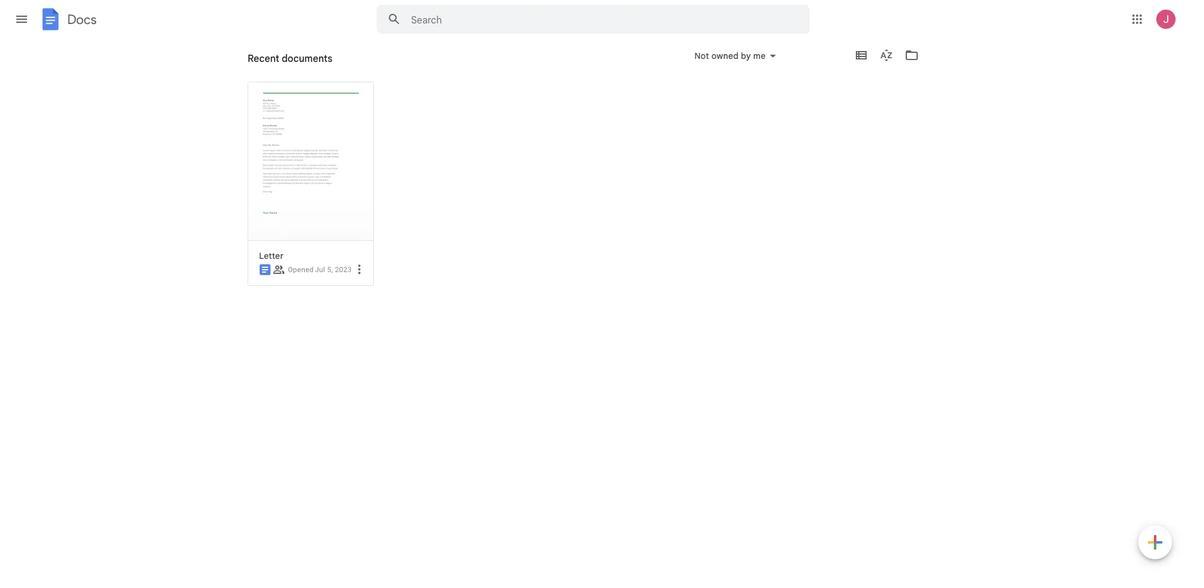 Task type: describe. For each thing, give the bounding box(es) containing it.
docs link
[[38, 7, 97, 34]]

letter option
[[242, 0, 374, 577]]

2023
[[335, 266, 352, 274]]

by
[[741, 51, 751, 61]]

owned
[[712, 51, 739, 61]]

jul
[[315, 266, 325, 274]]

last opened by me jul 5, 2023 element
[[315, 266, 352, 274]]

recent documents heading
[[248, 38, 333, 77]]

search image
[[382, 7, 407, 31]]

main menu image
[[14, 12, 29, 26]]

recent inside heading
[[248, 52, 279, 64]]

not owned by me button
[[687, 49, 784, 63]]

2 recent documents from the top
[[248, 57, 322, 68]]

2 recent from the top
[[248, 57, 275, 68]]

letter
[[259, 251, 284, 261]]

Search bar text field
[[411, 14, 780, 26]]



Task type: locate. For each thing, give the bounding box(es) containing it.
recent documents
[[248, 52, 333, 64], [248, 57, 322, 68]]

me
[[754, 51, 766, 61]]

letter google docs element
[[259, 251, 369, 262]]

5,
[[327, 266, 333, 274]]

create new document image
[[1139, 526, 1173, 562]]

None search field
[[377, 5, 810, 34]]

opened jul 5, 2023
[[288, 266, 352, 274]]

recent
[[248, 52, 279, 64], [248, 57, 275, 68]]

1 recent from the top
[[248, 52, 279, 64]]

not owned by me
[[695, 51, 766, 61]]

1 recent documents from the top
[[248, 52, 333, 64]]

not
[[695, 51, 709, 61]]

documents
[[282, 52, 333, 64], [278, 57, 322, 68]]

docs
[[67, 11, 97, 27]]

documents inside recent documents heading
[[282, 52, 333, 64]]

opened
[[288, 266, 314, 274]]



Task type: vqa. For each thing, say whether or not it's contained in the screenshot.
Modern Writer radio
no



